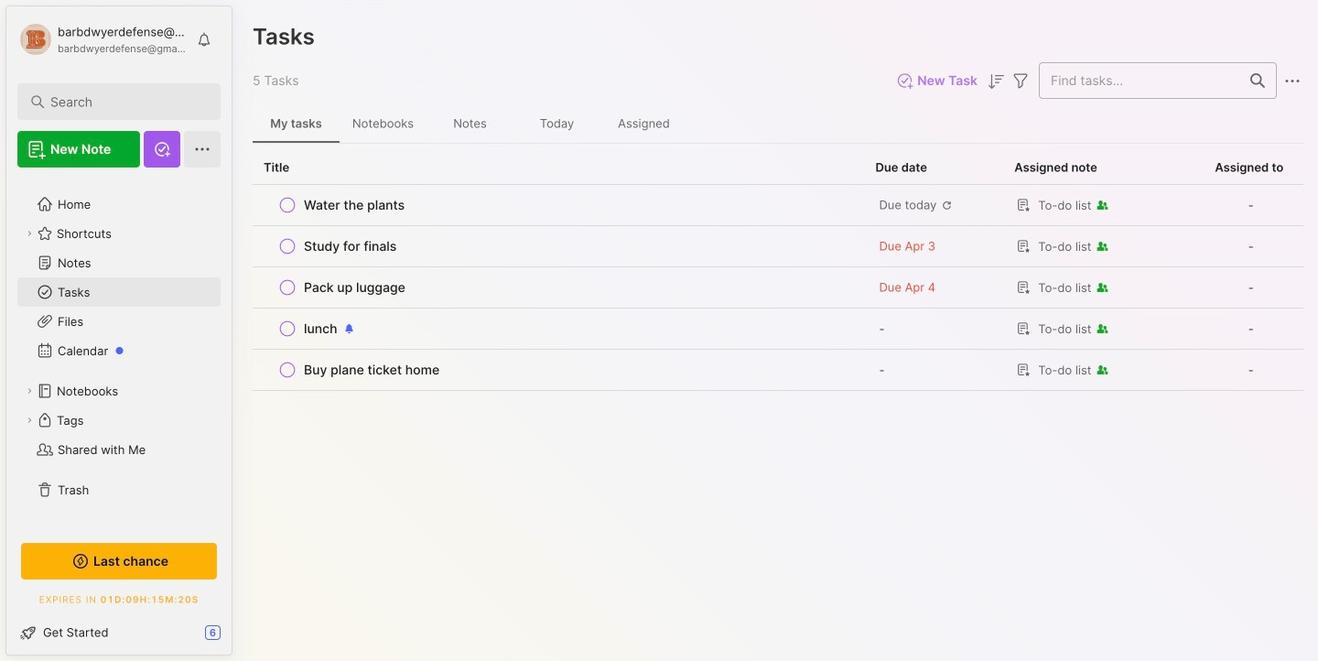 Task type: vqa. For each thing, say whether or not it's contained in the screenshot.
SEARCH text box
yes



Task type: describe. For each thing, give the bounding box(es) containing it.
click to collapse image
[[231, 627, 245, 649]]

main element
[[0, 0, 238, 661]]

filter tasks image
[[1010, 70, 1032, 92]]

More actions and view options field
[[1277, 69, 1304, 92]]

tree inside main element
[[6, 179, 232, 523]]

Account field
[[17, 21, 187, 58]]

water the plants 0 cell
[[304, 196, 405, 214]]

Search text field
[[50, 93, 196, 111]]

Sort tasks by… field
[[985, 70, 1007, 93]]

pack up luggage 2 cell
[[304, 278, 406, 297]]

expand tags image
[[24, 415, 35, 426]]



Task type: locate. For each thing, give the bounding box(es) containing it.
buy plane ticket home 4 cell
[[304, 361, 440, 379]]

lunch 3 cell
[[304, 320, 337, 338]]

Help and Learning task checklist field
[[6, 618, 232, 647]]

none search field inside main element
[[50, 91, 196, 113]]

more actions and view options image
[[1282, 70, 1304, 92]]

Filter tasks field
[[1010, 69, 1032, 92]]

tree
[[6, 179, 232, 523]]

Find tasks… text field
[[1040, 65, 1240, 96]]

study for finals 1 cell
[[304, 237, 397, 255]]

expand notebooks image
[[24, 386, 35, 396]]

row
[[253, 185, 1304, 226], [264, 192, 854, 218], [253, 226, 1304, 267], [264, 233, 854, 259], [253, 267, 1304, 309], [264, 275, 854, 300], [253, 309, 1304, 350], [264, 316, 854, 342], [253, 350, 1304, 391], [264, 357, 854, 383]]

row group
[[253, 185, 1304, 391]]

None search field
[[50, 91, 196, 113]]



